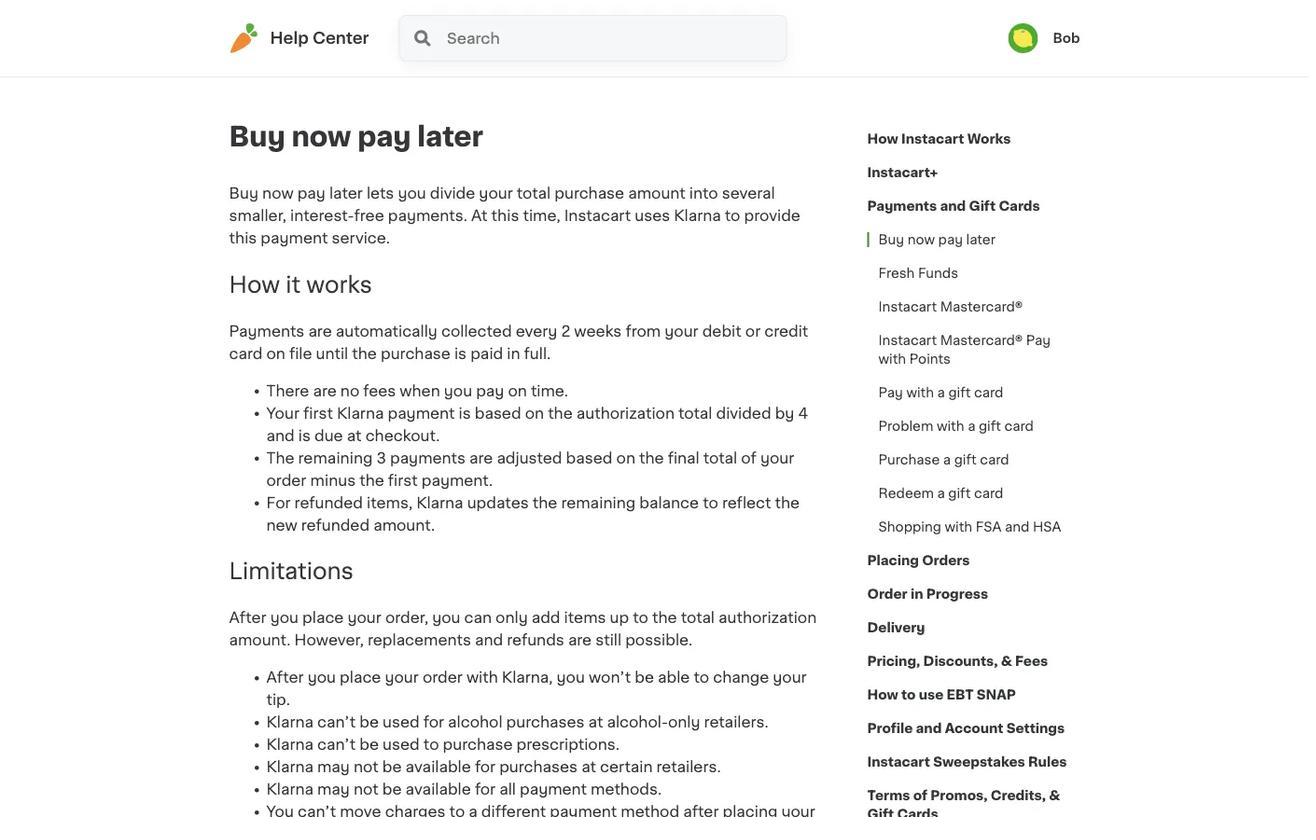 Task type: vqa. For each thing, say whether or not it's contained in the screenshot.
Delivery
yes



Task type: describe. For each thing, give the bounding box(es) containing it.
uses
[[635, 208, 670, 223]]

purchase a gift card link
[[867, 443, 1021, 477]]

problem with a gift card
[[879, 420, 1034, 433]]

order,
[[385, 611, 428, 626]]

instacart for instacart mastercard® pay with points
[[879, 334, 937, 347]]

at inside there are no fees when you pay on time. your first klarna payment is based on the authorization total divided by 4 and is due at checkout. the remaining 3 payments are adjusted based on the final total of your order minus the first payment. for refunded items, klarna updates the remaining balance to reflect the new refunded amount.
[[347, 428, 362, 443]]

1 vertical spatial at
[[588, 715, 603, 730]]

cards inside terms of promos, credits, & gift cards
[[897, 808, 939, 817]]

minus
[[310, 473, 356, 488]]

final
[[668, 451, 700, 466]]

bob
[[1053, 32, 1080, 45]]

how for how it works
[[229, 273, 280, 296]]

instacart image
[[229, 23, 259, 53]]

gift up the "purchase a gift card" link
[[979, 420, 1001, 433]]

total inside 'buy now pay later lets you divide your total purchase amount into several smaller, interest-free payments. at this time, instacart uses klarna to provide this payment service.'
[[517, 186, 551, 201]]

0 vertical spatial for
[[424, 715, 444, 730]]

gift up shopping with fsa and hsa
[[948, 487, 971, 500]]

payment inside there are no fees when you pay on time. your first klarna payment is based on the authorization total divided by 4 and is due at checkout. the remaining 3 payments are adjusted based on the final total of your order minus the first payment. for refunded items, klarna updates the remaining balance to reflect the new refunded amount.
[[388, 406, 455, 421]]

total up final
[[678, 406, 712, 421]]

2 vertical spatial at
[[582, 760, 596, 775]]

instacart inside 'buy now pay later lets you divide your total purchase amount into several smaller, interest-free payments. at this time, instacart uses klarna to provide this payment service.'
[[564, 208, 631, 223]]

amount
[[628, 186, 686, 201]]

1 vertical spatial is
[[459, 406, 471, 421]]

pay inside there are no fees when you pay on time. your first klarna payment is based on the authorization total divided by 4 and is due at checkout. the remaining 3 payments are adjusted based on the final total of your order minus the first payment. for refunded items, klarna updates the remaining balance to reflect the new refunded amount.
[[476, 383, 504, 398]]

1 may from the top
[[317, 760, 350, 775]]

is inside payments are automatically collected every 2 weeks from your debit or credit card on file until the purchase is paid in full.
[[454, 346, 467, 361]]

progress
[[926, 588, 988, 601]]

1 can't from the top
[[317, 715, 356, 730]]

0 vertical spatial now
[[292, 124, 351, 150]]

1 vertical spatial refunded
[[301, 518, 370, 533]]

lets
[[367, 186, 394, 201]]

the down 3 on the bottom left of page
[[359, 473, 384, 488]]

shopping with fsa and hsa
[[879, 521, 1061, 534]]

order in progress
[[867, 588, 988, 601]]

due
[[314, 428, 343, 443]]

profile and account settings link
[[867, 712, 1065, 746]]

1 horizontal spatial remaining
[[561, 495, 636, 510]]

the right updates
[[533, 495, 557, 510]]

interest-
[[290, 208, 354, 223]]

service.
[[332, 230, 390, 245]]

into
[[690, 186, 718, 201]]

funds
[[918, 267, 958, 280]]

1 vertical spatial based
[[566, 451, 613, 466]]

the down time.
[[548, 406, 573, 421]]

works
[[306, 273, 372, 296]]

add
[[532, 611, 560, 626]]

purchase inside after you place your order with klarna, you won't be able to change your tip. klarna can't be used for alcohol purchases at alcohol-only retailers. klarna can't be used to purchase prescriptions. klarna may not be available for purchases at certain retailers. klarna may not be available for all payment methods.
[[443, 738, 513, 753]]

and inside after you place your order, you can only add items up to the total authorization amount. however, replacements and refunds are still possible.
[[475, 633, 503, 648]]

mastercard® for instacart mastercard® pay with points
[[940, 334, 1023, 347]]

divided
[[716, 406, 771, 421]]

purchase a gift card
[[879, 454, 1009, 467]]

on left time.
[[508, 383, 527, 398]]

with inside after you place your order with klarna, you won't be able to change your tip. klarna can't be used for alcohol purchases at alcohol-only retailers. klarna can't be used to purchase prescriptions. klarna may not be available for purchases at certain retailers. klarna may not be available for all payment methods.
[[466, 671, 498, 686]]

credit
[[765, 324, 808, 339]]

or
[[745, 324, 761, 339]]

rules
[[1028, 756, 1067, 769]]

0 vertical spatial refunded
[[295, 495, 363, 510]]

your
[[266, 406, 300, 421]]

1 vertical spatial purchases
[[499, 760, 578, 775]]

promos,
[[931, 789, 988, 803]]

buy now pay later inside "link"
[[879, 233, 996, 246]]

of inside there are no fees when you pay on time. your first klarna payment is based on the authorization total divided by 4 and is due at checkout. the remaining 3 payments are adjusted based on the final total of your order minus the first payment. for refunded items, klarna updates the remaining balance to reflect the new refunded amount.
[[741, 451, 757, 466]]

account
[[945, 722, 1004, 735]]

your down replacements
[[385, 671, 419, 686]]

2 can't from the top
[[317, 738, 356, 753]]

2
[[561, 324, 570, 339]]

purchase
[[879, 454, 940, 467]]

card down instacart mastercard® pay with points link
[[974, 386, 1004, 399]]

sweepstakes
[[933, 756, 1025, 769]]

discounts,
[[923, 655, 998, 668]]

there
[[266, 383, 309, 398]]

use
[[919, 689, 944, 702]]

are inside payments are automatically collected every 2 weeks from your debit or credit card on file until the purchase is paid in full.
[[308, 324, 332, 339]]

0 vertical spatial remaining
[[298, 451, 373, 466]]

pay with a gift card link
[[867, 376, 1015, 410]]

a down points
[[937, 386, 945, 399]]

file
[[289, 346, 312, 361]]

redeem
[[879, 487, 934, 500]]

payment inside 'buy now pay later lets you divide your total purchase amount into several smaller, interest-free payments. at this time, instacart uses klarna to provide this payment service.'
[[261, 230, 328, 245]]

items,
[[367, 495, 413, 510]]

orders
[[922, 554, 970, 567]]

klarna inside 'buy now pay later lets you divide your total purchase amount into several smaller, interest-free payments. at this time, instacart uses klarna to provide this payment service.'
[[674, 208, 721, 223]]

all
[[499, 783, 516, 798]]

0 vertical spatial this
[[491, 208, 519, 223]]

instacart+
[[867, 166, 938, 179]]

checkout.
[[365, 428, 440, 443]]

your inside payments are automatically collected every 2 weeks from your debit or credit card on file until the purchase is paid in full.
[[665, 324, 699, 339]]

your inside after you place your order, you can only add items up to the total authorization amount. however, replacements and refunds are still possible.
[[348, 611, 382, 626]]

reflect
[[722, 495, 771, 510]]

points
[[910, 353, 951, 366]]

place for can't
[[340, 671, 381, 686]]

with for shopping
[[945, 521, 972, 534]]

1 vertical spatial first
[[388, 473, 418, 488]]

provide
[[744, 208, 801, 223]]

1 available from the top
[[406, 760, 471, 775]]

2 available from the top
[[406, 783, 471, 798]]

and inside there are no fees when you pay on time. your first klarna payment is based on the authorization total divided by 4 and is due at checkout. the remaining 3 payments are adjusted based on the final total of your order minus the first payment. for refunded items, klarna updates the remaining balance to reflect the new refunded amount.
[[266, 428, 295, 443]]

0 horizontal spatial first
[[303, 406, 333, 421]]

2 vertical spatial is
[[298, 428, 311, 443]]

updates
[[467, 495, 529, 510]]

after for after you place your order, you can only add items up to the total authorization amount. however, replacements and refunds are still possible.
[[229, 611, 267, 626]]

instacart for instacart sweepstakes rules
[[867, 756, 930, 769]]

purchase inside 'buy now pay later lets you divide your total purchase amount into several smaller, interest-free payments. at this time, instacart uses klarna to provide this payment service.'
[[555, 186, 624, 201]]

payments
[[390, 451, 466, 466]]

alcohol-
[[607, 715, 668, 730]]

order inside after you place your order with klarna, you won't be able to change your tip. klarna can't be used for alcohol purchases at alcohol-only retailers. klarna can't be used to purchase prescriptions. klarna may not be available for purchases at certain retailers. klarna may not be available for all payment methods.
[[423, 671, 463, 686]]

payments.
[[388, 208, 467, 223]]

pricing, discounts, & fees
[[867, 655, 1048, 668]]

0 vertical spatial cards
[[999, 200, 1040, 213]]

help center
[[270, 30, 369, 46]]

the
[[266, 451, 294, 466]]

collected
[[441, 324, 512, 339]]

after you place your order with klarna, you won't be able to change your tip. klarna can't be used for alcohol purchases at alcohol-only retailers. klarna can't be used to purchase prescriptions. klarna may not be available for purchases at certain retailers. klarna may not be available for all payment methods.
[[266, 671, 807, 798]]

tip.
[[266, 693, 290, 708]]

divide
[[430, 186, 475, 201]]

1 vertical spatial for
[[475, 760, 496, 775]]

1 vertical spatial retailers.
[[657, 760, 721, 775]]

1 vertical spatial this
[[229, 230, 257, 245]]

help center link
[[229, 23, 369, 53]]

buy inside 'buy now pay later lets you divide your total purchase amount into several smaller, interest-free payments. at this time, instacart uses klarna to provide this payment service.'
[[229, 186, 259, 201]]

you left can
[[432, 611, 461, 626]]

your inside there are no fees when you pay on time. your first klarna payment is based on the authorization total divided by 4 and is due at checkout. the remaining 3 payments are adjusted based on the final total of your order minus the first payment. for refunded items, klarna updates the remaining balance to reflect the new refunded amount.
[[760, 451, 794, 466]]

however,
[[295, 633, 364, 648]]

payments and gift cards
[[867, 200, 1040, 213]]

prescriptions.
[[517, 738, 620, 753]]

the left final
[[639, 451, 664, 466]]

authorization inside there are no fees when you pay on time. your first klarna payment is based on the authorization total divided by 4 and is due at checkout. the remaining 3 payments are adjusted based on the final total of your order minus the first payment. for refunded items, klarna updates the remaining balance to reflect the new refunded amount.
[[577, 406, 675, 421]]

problem with a gift card link
[[867, 410, 1045, 443]]

payment.
[[422, 473, 493, 488]]

1 horizontal spatial later
[[417, 124, 483, 150]]

now inside 'buy now pay later lets you divide your total purchase amount into several smaller, interest-free payments. at this time, instacart uses klarna to provide this payment service.'
[[262, 186, 294, 201]]

certain
[[600, 760, 653, 775]]

0 vertical spatial gift
[[969, 200, 996, 213]]

authorization inside after you place your order, you can only add items up to the total authorization amount. however, replacements and refunds are still possible.
[[719, 611, 817, 626]]

when
[[400, 383, 440, 398]]

limitations
[[229, 561, 354, 583]]

and up buy now pay later "link"
[[940, 200, 966, 213]]

terms of promos, credits, & gift cards link
[[867, 779, 1080, 817]]

redeem a gift card link
[[867, 477, 1015, 510]]

a up redeem a gift card
[[943, 454, 951, 467]]

shopping
[[879, 521, 941, 534]]

how to use ebt snap link
[[867, 678, 1016, 712]]

amount. inside after you place your order, you can only add items up to the total authorization amount. however, replacements and refunds are still possible.
[[229, 633, 291, 648]]

in inside payments are automatically collected every 2 weeks from your debit or credit card on file until the purchase is paid in full.
[[507, 346, 520, 361]]

can
[[464, 611, 492, 626]]

order
[[867, 588, 908, 601]]

placing
[[867, 554, 919, 567]]

fresh funds link
[[867, 257, 970, 290]]

on inside payments are automatically collected every 2 weeks from your debit or credit card on file until the purchase is paid in full.
[[266, 346, 285, 361]]

1 used from the top
[[383, 715, 420, 730]]

are up payment.
[[469, 451, 493, 466]]

of inside terms of promos, credits, & gift cards
[[913, 789, 928, 803]]

smaller,
[[229, 208, 286, 223]]



Task type: locate. For each thing, give the bounding box(es) containing it.
1 vertical spatial buy now pay later
[[879, 233, 996, 246]]

payment inside after you place your order with klarna, you won't be able to change your tip. klarna can't be used for alcohol purchases at alcohol-only retailers. klarna can't be used to purchase prescriptions. klarna may not be available for purchases at certain retailers. klarna may not be available for all payment methods.
[[520, 783, 587, 798]]

may
[[317, 760, 350, 775], [317, 783, 350, 798]]

after inside after you place your order, you can only add items up to the total authorization amount. however, replacements and refunds are still possible.
[[229, 611, 267, 626]]

only down able
[[668, 715, 700, 730]]

how to use ebt snap
[[867, 689, 1016, 702]]

there are no fees when you pay on time. your first klarna payment is based on the authorization total divided by 4 and is due at checkout. the remaining 3 payments are adjusted based on the final total of your order minus the first payment. for refunded items, klarna updates the remaining balance to reflect the new refunded amount.
[[266, 383, 808, 533]]

1 vertical spatial payment
[[388, 406, 455, 421]]

only up refunds on the left
[[496, 611, 528, 626]]

is left paid
[[454, 346, 467, 361]]

0 vertical spatial used
[[383, 715, 420, 730]]

pricing,
[[867, 655, 920, 668]]

mastercard® inside the instacart mastercard® pay with points
[[940, 334, 1023, 347]]

weeks
[[574, 324, 622, 339]]

0 horizontal spatial only
[[496, 611, 528, 626]]

1 horizontal spatial based
[[566, 451, 613, 466]]

1 vertical spatial remaining
[[561, 495, 636, 510]]

credits,
[[991, 789, 1046, 803]]

able
[[658, 671, 690, 686]]

terms
[[867, 789, 910, 803]]

instacart left uses
[[564, 208, 631, 223]]

0 vertical spatial may
[[317, 760, 350, 775]]

1 horizontal spatial gift
[[969, 200, 996, 213]]

refunds
[[507, 633, 564, 648]]

2 vertical spatial now
[[908, 233, 935, 246]]

now inside "link"
[[908, 233, 935, 246]]

remaining
[[298, 451, 373, 466], [561, 495, 636, 510]]

instacart+ link
[[867, 156, 938, 189]]

instacart mastercard® pay with points
[[879, 334, 1051, 366]]

1 horizontal spatial only
[[668, 715, 700, 730]]

the right 'reflect'
[[775, 495, 800, 510]]

cards down terms
[[897, 808, 939, 817]]

with up the purchase a gift card
[[937, 420, 965, 433]]

place inside after you place your order with klarna, you won't be able to change your tip. klarna can't be used for alcohol purchases at alcohol-only retailers. klarna can't be used to purchase prescriptions. klarna may not be available for purchases at certain retailers. klarna may not be available for all payment methods.
[[340, 671, 381, 686]]

1 vertical spatial later
[[329, 186, 363, 201]]

retailers.
[[704, 715, 769, 730], [657, 760, 721, 775]]

1 horizontal spatial amount.
[[373, 518, 435, 533]]

how for how to use ebt snap
[[867, 689, 898, 702]]

methods.
[[591, 783, 662, 798]]

2 horizontal spatial later
[[966, 233, 996, 246]]

1 horizontal spatial authorization
[[719, 611, 817, 626]]

2 vertical spatial payment
[[520, 783, 587, 798]]

snap
[[977, 689, 1016, 702]]

0 vertical spatial in
[[507, 346, 520, 361]]

0 vertical spatial of
[[741, 451, 757, 466]]

0 vertical spatial mastercard®
[[940, 300, 1023, 314]]

gift down terms
[[867, 808, 894, 817]]

pay
[[1026, 334, 1051, 347], [879, 386, 903, 399]]

0 horizontal spatial order
[[266, 473, 306, 488]]

you down 'limitations'
[[270, 611, 299, 626]]

0 horizontal spatial buy now pay later
[[229, 124, 483, 150]]

place inside after you place your order, you can only add items up to the total authorization amount. however, replacements and refunds are still possible.
[[302, 611, 344, 626]]

0 horizontal spatial pay
[[879, 386, 903, 399]]

are left no
[[313, 383, 337, 398]]

instacart up instacart+ link
[[901, 133, 964, 146]]

later inside 'buy now pay later lets you divide your total purchase amount into several smaller, interest-free payments. at this time, instacart uses klarna to provide this payment service.'
[[329, 186, 363, 201]]

you left the won't
[[557, 671, 585, 686]]

with left points
[[879, 353, 906, 366]]

to inside there are no fees when you pay on time. your first klarna payment is based on the authorization total divided by 4 and is due at checkout. the remaining 3 payments are adjusted based on the final total of your order minus the first payment. for refunded items, klarna updates the remaining balance to reflect the new refunded amount.
[[703, 495, 718, 510]]

a down the purchase a gift card
[[937, 487, 945, 500]]

at up prescriptions.
[[588, 715, 603, 730]]

gift inside terms of promos, credits, & gift cards
[[867, 808, 894, 817]]

only
[[496, 611, 528, 626], [668, 715, 700, 730]]

help
[[270, 30, 309, 46]]

on left final
[[616, 451, 635, 466]]

0 vertical spatial can't
[[317, 715, 356, 730]]

1 vertical spatial can't
[[317, 738, 356, 753]]

your right change
[[773, 671, 807, 686]]

0 vertical spatial later
[[417, 124, 483, 150]]

with for pay
[[906, 386, 934, 399]]

on down time.
[[525, 406, 544, 421]]

gift up problem with a gift card link
[[949, 386, 971, 399]]

0 horizontal spatial later
[[329, 186, 363, 201]]

0 vertical spatial how
[[867, 133, 898, 146]]

at down prescriptions.
[[582, 760, 596, 775]]

1 horizontal spatial first
[[388, 473, 418, 488]]

0 vertical spatial retailers.
[[704, 715, 769, 730]]

at
[[471, 208, 488, 223]]

1 horizontal spatial buy now pay later
[[879, 233, 996, 246]]

profile
[[867, 722, 913, 735]]

it
[[286, 273, 301, 296]]

your up the at
[[479, 186, 513, 201]]

your up however, on the left bottom of page
[[348, 611, 382, 626]]

0 vertical spatial first
[[303, 406, 333, 421]]

fresh
[[879, 267, 915, 280]]

instacart sweepstakes rules
[[867, 756, 1067, 769]]

order in progress link
[[867, 578, 988, 611]]

and right fsa
[[1005, 521, 1030, 534]]

purchases down prescriptions.
[[499, 760, 578, 775]]

instacart down profile
[[867, 756, 930, 769]]

1 vertical spatial how
[[229, 273, 280, 296]]

& left fees
[[1001, 655, 1012, 668]]

0 horizontal spatial &
[[1001, 655, 1012, 668]]

1 not from the top
[[354, 760, 379, 775]]

buy now pay later
[[229, 124, 483, 150], [879, 233, 996, 246]]

the down automatically
[[352, 346, 377, 361]]

1 vertical spatial gift
[[867, 808, 894, 817]]

0 horizontal spatial amount.
[[229, 633, 291, 648]]

0 horizontal spatial in
[[507, 346, 520, 361]]

total inside after you place your order, you can only add items up to the total authorization amount. however, replacements and refunds are still possible.
[[681, 611, 715, 626]]

card inside payments are automatically collected every 2 weeks from your debit or credit card on file until the purchase is paid in full.
[[229, 346, 263, 361]]

you up payments.
[[398, 186, 426, 201]]

full.
[[524, 346, 551, 361]]

for down alcohol
[[475, 760, 496, 775]]

0 vertical spatial &
[[1001, 655, 1012, 668]]

payments for payments and gift cards
[[867, 200, 937, 213]]

remaining left balance
[[561, 495, 636, 510]]

the inside payments are automatically collected every 2 weeks from your debit or credit card on file until the purchase is paid in full.
[[352, 346, 377, 361]]

for left all
[[475, 783, 496, 798]]

won't
[[589, 671, 631, 686]]

cards down works
[[999, 200, 1040, 213]]

purchases up prescriptions.
[[506, 715, 585, 730]]

0 vertical spatial at
[[347, 428, 362, 443]]

1 vertical spatial buy
[[229, 186, 259, 201]]

0 vertical spatial authorization
[[577, 406, 675, 421]]

0 vertical spatial payment
[[261, 230, 328, 245]]

available down alcohol
[[406, 760, 471, 775]]

2 used from the top
[[383, 738, 420, 753]]

how instacart works
[[867, 133, 1011, 146]]

1 vertical spatial after
[[266, 671, 304, 686]]

payment
[[261, 230, 328, 245], [388, 406, 455, 421], [520, 783, 587, 798]]

instacart
[[901, 133, 964, 146], [564, 208, 631, 223], [879, 300, 937, 314], [879, 334, 937, 347], [867, 756, 930, 769]]

1 horizontal spatial this
[[491, 208, 519, 223]]

0 horizontal spatial remaining
[[298, 451, 373, 466]]

center
[[313, 30, 369, 46]]

purchase inside payments are automatically collected every 2 weeks from your debit or credit card on file until the purchase is paid in full.
[[381, 346, 451, 361]]

not
[[354, 760, 379, 775], [354, 783, 379, 798]]

problem
[[879, 420, 934, 433]]

and down can
[[475, 633, 503, 648]]

pay down the payments and gift cards link
[[938, 233, 963, 246]]

of
[[741, 451, 757, 466], [913, 789, 928, 803]]

on
[[266, 346, 285, 361], [508, 383, 527, 398], [525, 406, 544, 421], [616, 451, 635, 466]]

&
[[1001, 655, 1012, 668], [1049, 789, 1060, 803]]

instacart inside the instacart mastercard® pay with points
[[879, 334, 937, 347]]

user avatar image
[[1008, 23, 1038, 53]]

1 horizontal spatial in
[[911, 588, 923, 601]]

possible.
[[625, 633, 693, 648]]

pay
[[358, 124, 411, 150], [297, 186, 326, 201], [938, 233, 963, 246], [476, 383, 504, 398]]

only inside after you place your order, you can only add items up to the total authorization amount. however, replacements and refunds are still possible.
[[496, 611, 528, 626]]

0 horizontal spatial based
[[475, 406, 521, 421]]

amount.
[[373, 518, 435, 533], [229, 633, 291, 648]]

at right due
[[347, 428, 362, 443]]

payments inside the payments and gift cards link
[[867, 200, 937, 213]]

still
[[596, 633, 622, 648]]

pay inside 'buy now pay later lets you divide your total purchase amount into several smaller, interest-free payments. at this time, instacart uses klarna to provide this payment service.'
[[297, 186, 326, 201]]

later up free at the top
[[329, 186, 363, 201]]

the up possible.
[[652, 611, 677, 626]]

1 horizontal spatial order
[[423, 671, 463, 686]]

on left the file
[[266, 346, 285, 361]]

after for after you place your order with klarna, you won't be able to change your tip. klarna can't be used for alcohol purchases at alcohol-only retailers. klarna can't be used to purchase prescriptions. klarna may not be available for purchases at certain retailers. klarna may not be available for all payment methods.
[[266, 671, 304, 686]]

card up fsa
[[974, 487, 1003, 500]]

pay inside the instacart mastercard® pay with points
[[1026, 334, 1051, 347]]

3
[[377, 451, 386, 466]]

later down the payments and gift cards link
[[966, 233, 996, 246]]

place for however,
[[302, 611, 344, 626]]

1 vertical spatial in
[[911, 588, 923, 601]]

time,
[[523, 208, 560, 223]]

buy now pay later up funds
[[879, 233, 996, 246]]

you inside 'buy now pay later lets you divide your total purchase amount into several smaller, interest-free payments. at this time, instacart uses klarna to provide this payment service.'
[[398, 186, 426, 201]]

instacart up points
[[879, 334, 937, 347]]

instacart sweepstakes rules link
[[867, 746, 1067, 779]]

later inside "link"
[[966, 233, 996, 246]]

to
[[725, 208, 740, 223], [703, 495, 718, 510], [633, 611, 648, 626], [694, 671, 709, 686], [901, 689, 916, 702], [424, 738, 439, 753]]

0 vertical spatial buy now pay later
[[229, 124, 483, 150]]

for
[[424, 715, 444, 730], [475, 760, 496, 775], [475, 783, 496, 798]]

1 vertical spatial authorization
[[719, 611, 817, 626]]

1 vertical spatial pay
[[879, 386, 903, 399]]

fees
[[1015, 655, 1048, 668]]

total right final
[[703, 451, 737, 466]]

1 horizontal spatial cards
[[999, 200, 1040, 213]]

to inside after you place your order, you can only add items up to the total authorization amount. however, replacements and refunds are still possible.
[[633, 611, 648, 626]]

buy now pay later up lets
[[229, 124, 483, 150]]

0 vertical spatial available
[[406, 760, 471, 775]]

instacart inside instacart mastercard® link
[[879, 300, 937, 314]]

with left fsa
[[945, 521, 972, 534]]

after down 'limitations'
[[229, 611, 267, 626]]

hsa
[[1033, 521, 1061, 534]]

pay up lets
[[358, 124, 411, 150]]

payment right all
[[520, 783, 587, 798]]

0 vertical spatial buy
[[229, 124, 285, 150]]

1 horizontal spatial &
[[1049, 789, 1060, 803]]

with inside the instacart mastercard® pay with points
[[879, 353, 906, 366]]

0 vertical spatial amount.
[[373, 518, 435, 533]]

gift
[[969, 200, 996, 213], [867, 808, 894, 817]]

1 vertical spatial now
[[262, 186, 294, 201]]

remaining up minus
[[298, 451, 373, 466]]

a up the "purchase a gift card" link
[[968, 420, 976, 433]]

delivery
[[867, 622, 925, 635]]

1 vertical spatial payments
[[229, 324, 305, 339]]

1 vertical spatial place
[[340, 671, 381, 686]]

amount. inside there are no fees when you pay on time. your first klarna payment is based on the authorization total divided by 4 and is due at checkout. the remaining 3 payments are adjusted based on the final total of your order minus the first payment. for refunded items, klarna updates the remaining balance to reflect the new refunded amount.
[[373, 518, 435, 533]]

pay up interest-
[[297, 186, 326, 201]]

0 vertical spatial based
[[475, 406, 521, 421]]

2 vertical spatial buy
[[879, 233, 904, 246]]

is
[[454, 346, 467, 361], [459, 406, 471, 421], [298, 428, 311, 443]]

0 vertical spatial pay
[[1026, 334, 1051, 347]]

pay with a gift card
[[879, 386, 1004, 399]]

to inside 'buy now pay later lets you divide your total purchase amount into several smaller, interest-free payments. at this time, instacart uses klarna to provide this payment service.'
[[725, 208, 740, 223]]

with down points
[[906, 386, 934, 399]]

buy now pay later link
[[867, 223, 1007, 257]]

how it works
[[229, 273, 372, 296]]

1 vertical spatial used
[[383, 738, 420, 753]]

1 vertical spatial only
[[668, 715, 700, 730]]

now up interest-
[[292, 124, 351, 150]]

payments inside payments are automatically collected every 2 weeks from your debit or credit card on file until the purchase is paid in full.
[[229, 324, 305, 339]]

0 vertical spatial purchases
[[506, 715, 585, 730]]

are up "until"
[[308, 324, 332, 339]]

mastercard® up instacart mastercard® pay with points link
[[940, 300, 1023, 314]]

in inside order in progress link
[[911, 588, 923, 601]]

1 vertical spatial purchase
[[381, 346, 451, 361]]

& inside terms of promos, credits, & gift cards
[[1049, 789, 1060, 803]]

with for problem
[[937, 420, 965, 433]]

0 horizontal spatial payment
[[261, 230, 328, 245]]

in right the order on the right of the page
[[911, 588, 923, 601]]

0 vertical spatial payments
[[867, 200, 937, 213]]

your inside 'buy now pay later lets you divide your total purchase amount into several smaller, interest-free payments. at this time, instacart uses klarna to provide this payment service.'
[[479, 186, 513, 201]]

1 vertical spatial order
[[423, 671, 463, 686]]

available left all
[[406, 783, 471, 798]]

your
[[479, 186, 513, 201], [665, 324, 699, 339], [760, 451, 794, 466], [348, 611, 382, 626], [385, 671, 419, 686], [773, 671, 807, 686]]

pay inside "link"
[[938, 233, 963, 246]]

payment down interest-
[[261, 230, 328, 245]]

alcohol
[[448, 715, 503, 730]]

retailers. right certain
[[657, 760, 721, 775]]

purchase up time,
[[555, 186, 624, 201]]

only inside after you place your order with klarna, you won't be able to change your tip. klarna can't be used for alcohol purchases at alcohol-only retailers. klarna can't be used to purchase prescriptions. klarna may not be available for purchases at certain retailers. klarna may not be available for all payment methods.
[[668, 715, 700, 730]]

after you place your order, you can only add items up to the total authorization amount. however, replacements and refunds are still possible.
[[229, 611, 817, 648]]

1 horizontal spatial of
[[913, 789, 928, 803]]

instacart inside how instacart works link
[[901, 133, 964, 146]]

2 may from the top
[[317, 783, 350, 798]]

are down items
[[568, 633, 592, 648]]

of up 'reflect'
[[741, 451, 757, 466]]

instacart for instacart mastercard®
[[879, 300, 937, 314]]

every
[[516, 324, 557, 339]]

after inside after you place your order with klarna, you won't be able to change your tip. klarna can't be used for alcohol purchases at alcohol-only retailers. klarna can't be used to purchase prescriptions. klarna may not be available for purchases at certain retailers. klarna may not be available for all payment methods.
[[266, 671, 304, 686]]

2 vertical spatial for
[[475, 783, 496, 798]]

and down use
[[916, 722, 942, 735]]

the inside after you place your order, you can only add items up to the total authorization amount. however, replacements and refunds are still possible.
[[652, 611, 677, 626]]

retailers. down change
[[704, 715, 769, 730]]

order inside there are no fees when you pay on time. your first klarna payment is based on the authorization total divided by 4 and is due at checkout. the remaining 3 payments are adjusted based on the final total of your order minus the first payment. for refunded items, klarna updates the remaining balance to reflect the new refunded amount.
[[266, 473, 306, 488]]

0 vertical spatial is
[[454, 346, 467, 361]]

later up divide
[[417, 124, 483, 150]]

purchase down automatically
[[381, 346, 451, 361]]

used
[[383, 715, 420, 730], [383, 738, 420, 753]]

for left alcohol
[[424, 715, 444, 730]]

authorization up change
[[719, 611, 817, 626]]

and
[[940, 200, 966, 213], [266, 428, 295, 443], [1005, 521, 1030, 534], [475, 633, 503, 648], [916, 722, 942, 735]]

0 horizontal spatial authorization
[[577, 406, 675, 421]]

instacart mastercard® link
[[867, 290, 1034, 324]]

amount. up tip. at the bottom of the page
[[229, 633, 291, 648]]

card down problem with a gift card link
[[980, 454, 1009, 467]]

0 horizontal spatial gift
[[867, 808, 894, 817]]

how left "it"
[[229, 273, 280, 296]]

2 not from the top
[[354, 783, 379, 798]]

now up smaller,
[[262, 186, 294, 201]]

balance
[[640, 495, 699, 510]]

instacart inside instacart sweepstakes rules link
[[867, 756, 930, 769]]

with left klarna,
[[466, 671, 498, 686]]

2 vertical spatial purchase
[[443, 738, 513, 753]]

2 vertical spatial later
[[966, 233, 996, 246]]

you down however, on the left bottom of page
[[308, 671, 336, 686]]

1 mastercard® from the top
[[940, 300, 1023, 314]]

buy inside "link"
[[879, 233, 904, 246]]

first up items,
[[388, 473, 418, 488]]

delivery link
[[867, 611, 925, 645]]

how for how instacart works
[[867, 133, 898, 146]]

a
[[937, 386, 945, 399], [968, 420, 976, 433], [943, 454, 951, 467], [937, 487, 945, 500]]

2 vertical spatial how
[[867, 689, 898, 702]]

in left "full."
[[507, 346, 520, 361]]

payments for payments are automatically collected every 2 weeks from your debit or credit card on file until the purchase is paid in full.
[[229, 324, 305, 339]]

no
[[340, 383, 359, 398]]

pricing, discounts, & fees link
[[867, 645, 1048, 678]]

0 horizontal spatial of
[[741, 451, 757, 466]]

0 horizontal spatial this
[[229, 230, 257, 245]]

place down however, on the left bottom of page
[[340, 671, 381, 686]]

instacart mastercard® pay with points link
[[867, 324, 1080, 376]]

this down smaller,
[[229, 230, 257, 245]]

0 horizontal spatial payments
[[229, 324, 305, 339]]

available
[[406, 760, 471, 775], [406, 783, 471, 798]]

you inside there are no fees when you pay on time. your first klarna payment is based on the authorization total divided by 4 and is due at checkout. the remaining 3 payments are adjusted based on the final total of your order minus the first payment. for refunded items, klarna updates the remaining balance to reflect the new refunded amount.
[[444, 383, 472, 398]]

1 vertical spatial of
[[913, 789, 928, 803]]

card
[[229, 346, 263, 361], [974, 386, 1004, 399], [1005, 420, 1034, 433], [980, 454, 1009, 467], [974, 487, 1003, 500]]

placing orders
[[867, 554, 970, 567]]

mastercard® for instacart mastercard®
[[940, 300, 1023, 314]]

free
[[354, 208, 384, 223]]

0 horizontal spatial cards
[[897, 808, 939, 817]]

pay down paid
[[476, 383, 504, 398]]

2 mastercard® from the top
[[940, 334, 1023, 347]]

how up profile
[[867, 689, 898, 702]]

by
[[775, 406, 795, 421]]

fresh funds
[[879, 267, 958, 280]]

card up the purchase a gift card
[[1005, 420, 1034, 433]]

are inside after you place your order, you can only add items up to the total authorization amount. however, replacements and refunds are still possible.
[[568, 633, 592, 648]]

you
[[398, 186, 426, 201], [444, 383, 472, 398], [270, 611, 299, 626], [432, 611, 461, 626], [308, 671, 336, 686], [557, 671, 585, 686]]

card left the file
[[229, 346, 263, 361]]

now
[[292, 124, 351, 150], [262, 186, 294, 201], [908, 233, 935, 246]]

how
[[867, 133, 898, 146], [229, 273, 280, 296], [867, 689, 898, 702]]

items
[[564, 611, 606, 626]]

mastercard® down instacart mastercard® link
[[940, 334, 1023, 347]]

gift down problem with a gift card link
[[954, 454, 977, 467]]

mastercard® inside instacart mastercard® link
[[940, 300, 1023, 314]]

4
[[798, 406, 808, 421]]

now up fresh funds link
[[908, 233, 935, 246]]

Search search field
[[445, 16, 786, 61]]

is up payments
[[459, 406, 471, 421]]

based right adjusted
[[566, 451, 613, 466]]

0 vertical spatial only
[[496, 611, 528, 626]]

payments up the file
[[229, 324, 305, 339]]



